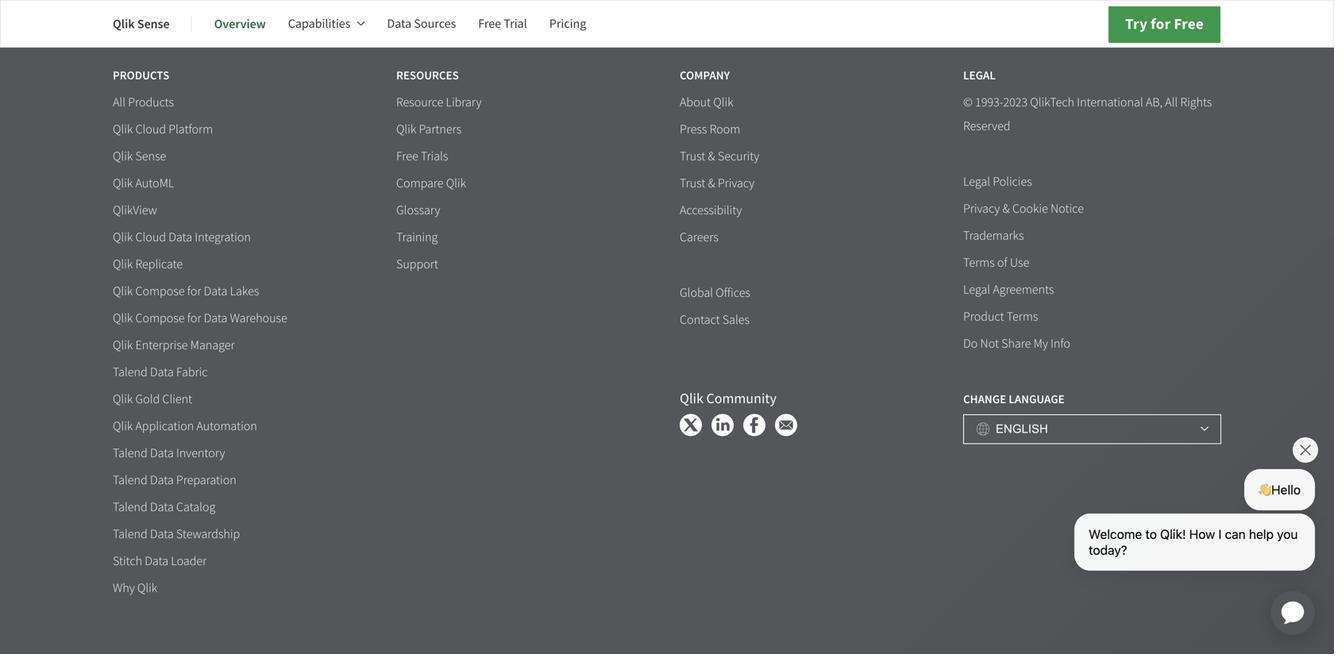 Task type: locate. For each thing, give the bounding box(es) containing it.
stewardship
[[176, 527, 240, 542]]

qlik application automation
[[113, 419, 257, 434]]

2 vertical spatial &
[[1003, 201, 1010, 217]]

qlik inside qlik enterprise manager link
[[113, 338, 133, 353]]

1 vertical spatial cloud
[[135, 229, 166, 245]]

2 vertical spatial for
[[187, 311, 201, 326]]

legal agreements link
[[963, 282, 1054, 299]]

application
[[135, 419, 194, 434]]

use
[[1010, 255, 1029, 271]]

qlik for qlik partners link
[[396, 121, 416, 137]]

terms of use link
[[963, 255, 1029, 272]]

data down application
[[150, 446, 174, 461]]

qlik community link
[[680, 390, 777, 408]]

do not share my info link
[[963, 336, 1071, 353]]

platform
[[169, 121, 213, 137]]

qlik for qlik replicate link
[[113, 256, 133, 272]]

1 vertical spatial compose
[[135, 311, 185, 326]]

1 talend from the top
[[113, 365, 148, 380]]

qlikview link
[[113, 202, 157, 219]]

privacy up trademarks
[[963, 201, 1000, 217]]

products up all products
[[113, 67, 169, 83]]

share
[[1002, 336, 1031, 352]]

english button
[[963, 415, 1222, 444]]

privacy down security
[[718, 175, 755, 191]]

reserved
[[963, 118, 1011, 134]]

why qlik
[[113, 581, 157, 596]]

3 talend from the top
[[113, 473, 148, 488]]

1 trust from the top
[[680, 148, 706, 164]]

talend up gold
[[113, 365, 148, 380]]

fabric
[[176, 365, 208, 380]]

0 vertical spatial for
[[1151, 14, 1171, 34]]

menu bar
[[113, 5, 609, 43]]

compose for qlik compose for data lakes
[[135, 283, 185, 299]]

& up accessibility on the right top
[[708, 175, 715, 191]]

qlik sense up the qlik automl
[[113, 148, 166, 164]]

catalog
[[176, 500, 215, 515]]

legal policies
[[963, 174, 1032, 190]]

for up qlik compose for data warehouse
[[187, 283, 201, 299]]

trust up accessibility on the right top
[[680, 175, 706, 191]]

qlik for qlik cloud data integration link at top
[[113, 229, 133, 245]]

qlik partners link
[[396, 121, 462, 138]]

enterprise
[[135, 338, 188, 353]]

qlik sense link
[[113, 5, 170, 43], [113, 148, 166, 165]]

data down the talend data preparation link
[[150, 500, 174, 515]]

2 talend from the top
[[113, 446, 148, 461]]

1 horizontal spatial privacy
[[963, 201, 1000, 217]]

legal up 1993-
[[963, 67, 996, 83]]

1 qlik sense from the top
[[113, 15, 170, 32]]

sense up automl at the top left of the page
[[135, 148, 166, 164]]

talend data catalog
[[113, 500, 215, 515]]

1 vertical spatial trust
[[680, 175, 706, 191]]

sense up all products
[[137, 15, 170, 32]]

0 vertical spatial qlik sense link
[[113, 5, 170, 43]]

2 legal from the top
[[963, 174, 990, 190]]

qlik inside qlik cloud platform link
[[113, 121, 133, 137]]

qlik sense link up the qlik automl
[[113, 148, 166, 165]]

2 all from the left
[[1165, 94, 1178, 110]]

qlik compose for data warehouse
[[113, 311, 287, 326]]

1 vertical spatial qlik sense link
[[113, 148, 166, 165]]

qlik gold client link
[[113, 392, 192, 408]]

qlik replicate
[[113, 256, 183, 272]]

0 horizontal spatial terms
[[963, 255, 995, 271]]

qlik compose for data lakes link
[[113, 283, 259, 300]]

talend data stewardship link
[[113, 527, 240, 543]]

©
[[963, 94, 973, 110]]

cloud for platform
[[135, 121, 166, 137]]

partners
[[419, 121, 462, 137]]

for right try at the top of page
[[1151, 14, 1171, 34]]

compose
[[135, 283, 185, 299], [135, 311, 185, 326]]

1 vertical spatial qlik sense
[[113, 148, 166, 164]]

qlik inside menu bar
[[113, 15, 135, 32]]

data left sources
[[387, 15, 412, 32]]

stitch data loader link
[[113, 554, 207, 570]]

1 vertical spatial products
[[128, 94, 174, 110]]

cloud up qlik replicate
[[135, 229, 166, 245]]

info
[[1051, 336, 1071, 352]]

sources
[[414, 15, 456, 32]]

data right the stitch
[[145, 554, 168, 569]]

why
[[113, 581, 135, 596]]

0 vertical spatial trust
[[680, 148, 706, 164]]

contact sales link
[[680, 312, 750, 329]]

talend for talend data inventory
[[113, 446, 148, 461]]

qlik sense link up all products
[[113, 5, 170, 43]]

2023
[[1003, 94, 1028, 110]]

trust down press
[[680, 148, 706, 164]]

0 horizontal spatial privacy
[[718, 175, 755, 191]]

qlik
[[113, 15, 135, 32], [713, 94, 734, 110], [113, 121, 133, 137], [396, 121, 416, 137], [113, 148, 133, 164], [113, 175, 133, 191], [446, 175, 466, 191], [113, 229, 133, 245], [113, 256, 133, 272], [113, 283, 133, 299], [113, 311, 133, 326], [113, 338, 133, 353], [680, 390, 704, 408], [113, 392, 133, 407], [113, 419, 133, 434], [137, 581, 157, 596]]

compose up enterprise in the left bottom of the page
[[135, 311, 185, 326]]

notice
[[1051, 201, 1084, 217]]

0 vertical spatial compose
[[135, 283, 185, 299]]

data up talend data catalog
[[150, 473, 174, 488]]

all inside © 1993-2023 qliktech international ab, all rights reserved
[[1165, 94, 1178, 110]]

privacy & cookie notice link
[[963, 201, 1084, 218]]

& down press room link
[[708, 148, 715, 164]]

global offices link
[[680, 285, 750, 302]]

replicate
[[135, 256, 183, 272]]

& left cookie
[[1003, 201, 1010, 217]]

talend for talend data fabric
[[113, 365, 148, 380]]

language
[[1009, 392, 1065, 407]]

qlik inside qlik application automation link
[[113, 419, 133, 434]]

qlik application automation link
[[113, 419, 257, 435]]

community
[[706, 390, 777, 408]]

1 vertical spatial legal
[[963, 174, 990, 190]]

1 vertical spatial &
[[708, 175, 715, 191]]

2 trust from the top
[[680, 175, 706, 191]]

& inside trust & security link
[[708, 148, 715, 164]]

2 compose from the top
[[135, 311, 185, 326]]

1 compose from the top
[[135, 283, 185, 299]]

0 horizontal spatial all
[[113, 94, 125, 110]]

contact sales
[[680, 312, 750, 328]]

compose down replicate
[[135, 283, 185, 299]]

not
[[980, 336, 999, 352]]

loader
[[171, 554, 207, 569]]

&
[[708, 148, 715, 164], [708, 175, 715, 191], [1003, 201, 1010, 217]]

trial
[[504, 15, 527, 32]]

accessibility link
[[680, 202, 742, 219]]

all products link
[[113, 94, 174, 111]]

free left trials
[[396, 148, 418, 164]]

0 vertical spatial privacy
[[718, 175, 755, 191]]

application
[[1252, 572, 1334, 654]]

contact
[[680, 312, 720, 328]]

legal left policies
[[963, 174, 990, 190]]

2 vertical spatial legal
[[963, 282, 990, 298]]

data left lakes
[[204, 283, 227, 299]]

qlik sense
[[113, 15, 170, 32], [113, 148, 166, 164]]

free right try at the top of page
[[1174, 14, 1204, 34]]

pricing
[[549, 15, 586, 32]]

qlik inside qlik automl link
[[113, 175, 133, 191]]

trademarks link
[[963, 228, 1024, 245]]

qlik inside why qlik link
[[137, 581, 157, 596]]

menu bar containing qlik sense
[[113, 5, 609, 43]]

terms of use
[[963, 255, 1029, 271]]

training link
[[396, 229, 438, 246]]

3 legal from the top
[[963, 282, 990, 298]]

1 vertical spatial privacy
[[963, 201, 1000, 217]]

compose inside qlik compose for data lakes link
[[135, 283, 185, 299]]

qlik inside qlik replicate link
[[113, 256, 133, 272]]

about qlik link
[[680, 94, 734, 111]]

qlik sense up all products
[[113, 15, 170, 32]]

1 vertical spatial for
[[187, 283, 201, 299]]

0 vertical spatial qlik sense
[[113, 15, 170, 32]]

product terms link
[[963, 309, 1038, 326]]

talend down the talend data preparation link
[[113, 500, 148, 515]]

products
[[113, 67, 169, 83], [128, 94, 174, 110]]

legal up product
[[963, 282, 990, 298]]

0 vertical spatial &
[[708, 148, 715, 164]]

& inside privacy & cookie notice link
[[1003, 201, 1010, 217]]

training
[[396, 229, 438, 245]]

about qlik
[[680, 94, 734, 110]]

qlik inside qlik compose for data lakes link
[[113, 283, 133, 299]]

1 vertical spatial terms
[[1007, 309, 1038, 325]]

qlik automl
[[113, 175, 174, 191]]

talend up the stitch
[[113, 527, 148, 542]]

1 horizontal spatial all
[[1165, 94, 1178, 110]]

1993-
[[975, 94, 1003, 110]]

preparation
[[176, 473, 236, 488]]

for for lakes
[[187, 283, 201, 299]]

4 talend from the top
[[113, 500, 148, 515]]

talend down application
[[113, 446, 148, 461]]

legal for legal policies
[[963, 174, 990, 190]]

products up 'qlik cloud platform'
[[128, 94, 174, 110]]

0 vertical spatial cloud
[[135, 121, 166, 137]]

0 vertical spatial legal
[[963, 67, 996, 83]]

for for warehouse
[[187, 311, 201, 326]]

& for privacy
[[708, 175, 715, 191]]

qlik inside qlik compose for data warehouse link
[[113, 311, 133, 326]]

qlik for qlik community link
[[680, 390, 704, 408]]

& for security
[[708, 148, 715, 164]]

compose inside qlik compose for data warehouse link
[[135, 311, 185, 326]]

all right ab,
[[1165, 94, 1178, 110]]

qlik for qlik enterprise manager link
[[113, 338, 133, 353]]

for down qlik compose for data lakes link
[[187, 311, 201, 326]]

qlik partners
[[396, 121, 462, 137]]

talend up talend data catalog
[[113, 473, 148, 488]]

cloud for data
[[135, 229, 166, 245]]

cloud down all products link
[[135, 121, 166, 137]]

0 horizontal spatial free
[[396, 148, 418, 164]]

1 horizontal spatial terms
[[1007, 309, 1038, 325]]

qlik inside qlik partners link
[[396, 121, 416, 137]]

terms left of
[[963, 255, 995, 271]]

all up 'qlik cloud platform'
[[113, 94, 125, 110]]

rights
[[1181, 94, 1212, 110]]

manager
[[190, 338, 235, 353]]

2 horizontal spatial free
[[1174, 14, 1204, 34]]

2 cloud from the top
[[135, 229, 166, 245]]

1 vertical spatial sense
[[135, 148, 166, 164]]

qlik inside 'qlik gold client' link
[[113, 392, 133, 407]]

qlik inside qlik cloud data integration link
[[113, 229, 133, 245]]

pricing link
[[549, 5, 586, 43]]

my
[[1034, 336, 1048, 352]]

legal for legal agreements
[[963, 282, 990, 298]]

qlik for 'qlik gold client' link
[[113, 392, 133, 407]]

for
[[1151, 14, 1171, 34], [187, 283, 201, 299], [187, 311, 201, 326]]

qlik replicate link
[[113, 256, 183, 273]]

product
[[963, 309, 1004, 325]]

& inside "trust & privacy" link
[[708, 175, 715, 191]]

qlik sense inside menu bar
[[113, 15, 170, 32]]

free left trial
[[478, 15, 501, 32]]

talend data fabric link
[[113, 365, 208, 381]]

1 legal from the top
[[963, 67, 996, 83]]

qlik for first qlik sense link from the bottom of the page
[[113, 148, 133, 164]]

free trial link
[[478, 5, 527, 43]]

legal
[[963, 67, 996, 83], [963, 174, 990, 190], [963, 282, 990, 298]]

1 horizontal spatial free
[[478, 15, 501, 32]]

5 talend from the top
[[113, 527, 148, 542]]

qlik for qlik compose for data lakes link
[[113, 283, 133, 299]]

terms down agreements
[[1007, 309, 1038, 325]]

1 cloud from the top
[[135, 121, 166, 137]]



Task type: vqa. For each thing, say whether or not it's contained in the screenshot.
TRIALS
yes



Task type: describe. For each thing, give the bounding box(es) containing it.
data sources link
[[387, 5, 456, 43]]

trademarks
[[963, 228, 1024, 244]]

try
[[1125, 14, 1148, 34]]

capabilities
[[288, 15, 351, 32]]

global offices
[[680, 285, 750, 301]]

2 qlik sense link from the top
[[113, 148, 166, 165]]

qlik gold client
[[113, 392, 192, 407]]

legal for legal
[[963, 67, 996, 83]]

trust & privacy link
[[680, 175, 755, 192]]

free for trial
[[478, 15, 501, 32]]

resource library
[[396, 94, 482, 110]]

change
[[963, 392, 1007, 407]]

talend data catalog link
[[113, 500, 215, 516]]

qlik compose for data warehouse link
[[113, 311, 287, 327]]

qlik enterprise manager link
[[113, 338, 235, 354]]

& for cookie
[[1003, 201, 1010, 217]]

trust & security
[[680, 148, 759, 164]]

product terms
[[963, 309, 1038, 325]]

glossary
[[396, 202, 440, 218]]

data down enterprise in the left bottom of the page
[[150, 365, 174, 380]]

overview
[[214, 15, 266, 32]]

data up manager
[[204, 311, 227, 326]]

resources
[[396, 67, 459, 83]]

privacy & cookie notice
[[963, 201, 1084, 217]]

of
[[997, 255, 1008, 271]]

about
[[680, 94, 711, 110]]

why qlik link
[[113, 581, 157, 597]]

talend data stewardship
[[113, 527, 240, 542]]

data sources
[[387, 15, 456, 32]]

compare qlik link
[[396, 175, 466, 192]]

inventory
[[176, 446, 225, 461]]

free for trials
[[396, 148, 418, 164]]

free trials link
[[396, 148, 448, 165]]

compare
[[396, 175, 444, 191]]

automl
[[135, 175, 174, 191]]

room
[[710, 121, 740, 137]]

sales
[[723, 312, 750, 328]]

press room link
[[680, 121, 740, 138]]

try for free
[[1125, 14, 1204, 34]]

qlik for qlik automl link on the left top of page
[[113, 175, 133, 191]]

trust & privacy
[[680, 175, 755, 191]]

qlik compose for data lakes
[[113, 283, 259, 299]]

talend data preparation link
[[113, 473, 236, 489]]

warehouse
[[230, 311, 287, 326]]

gold
[[135, 392, 160, 407]]

1 all from the left
[[113, 94, 125, 110]]

resource library link
[[396, 94, 482, 111]]

do not share my info
[[963, 336, 1071, 352]]

talend data inventory
[[113, 446, 225, 461]]

trust for trust & privacy
[[680, 175, 706, 191]]

0 vertical spatial products
[[113, 67, 169, 83]]

0 vertical spatial sense
[[137, 15, 170, 32]]

press room
[[680, 121, 740, 137]]

support
[[396, 256, 438, 272]]

trust & security link
[[680, 148, 759, 165]]

qlik enterprise manager
[[113, 338, 235, 353]]

2 qlik sense from the top
[[113, 148, 166, 164]]

offices
[[716, 285, 750, 301]]

qlik inside about qlik link
[[713, 94, 734, 110]]

data up replicate
[[169, 229, 192, 245]]

lakes
[[230, 283, 259, 299]]

policies
[[993, 174, 1032, 190]]

talend for talend data preparation
[[113, 473, 148, 488]]

talend data preparation
[[113, 473, 236, 488]]

1 qlik sense link from the top
[[113, 5, 170, 43]]

english
[[996, 422, 1048, 436]]

data down 'talend data catalog' link
[[150, 527, 174, 542]]

qlikview
[[113, 202, 157, 218]]

qlik inside compare qlik link
[[446, 175, 466, 191]]

0 vertical spatial terms
[[963, 255, 995, 271]]

compare qlik
[[396, 175, 466, 191]]

ab,
[[1146, 94, 1163, 110]]

free trials
[[396, 148, 448, 164]]

integration
[[195, 229, 251, 245]]

accessibility
[[680, 202, 742, 218]]

talend data fabric
[[113, 365, 208, 380]]

qliktech
[[1030, 94, 1075, 110]]

trust for trust & security
[[680, 148, 706, 164]]

stitch data loader
[[113, 554, 207, 569]]

resource
[[396, 94, 443, 110]]

qlik for qlik compose for data warehouse link
[[113, 311, 133, 326]]

free trial
[[478, 15, 527, 32]]

qlik for qlik cloud platform link
[[113, 121, 133, 137]]

talend for talend data stewardship
[[113, 527, 148, 542]]

compose for qlik compose for data warehouse
[[135, 311, 185, 326]]

cookie
[[1013, 201, 1048, 217]]

talend data inventory link
[[113, 446, 225, 462]]

client
[[162, 392, 192, 407]]

qlik cloud data integration
[[113, 229, 251, 245]]

careers link
[[680, 229, 719, 246]]

talend for talend data catalog
[[113, 500, 148, 515]]

qlik for qlik application automation link
[[113, 419, 133, 434]]

all products
[[113, 94, 174, 110]]

overview link
[[214, 5, 266, 43]]

library
[[446, 94, 482, 110]]

careers
[[680, 229, 719, 245]]

qlik cloud data integration link
[[113, 229, 251, 246]]



